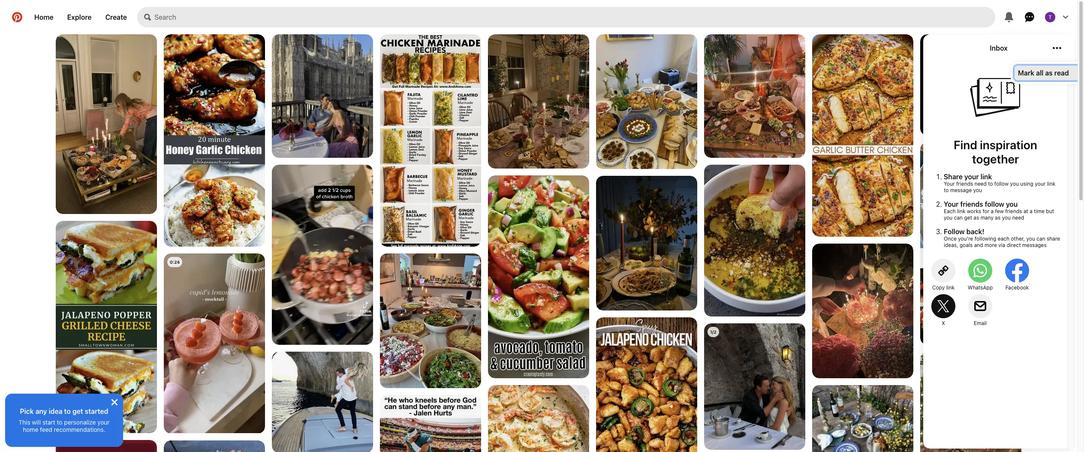 Task type: locate. For each thing, give the bounding box(es) containing it.
more
[[985, 242, 998, 248]]

1 your from the top
[[945, 181, 956, 187]]

need inside your friends follow you each link works for a few friends at a time but you can get as many as you need
[[1013, 215, 1025, 221]]

copy link
[[933, 285, 955, 291]]

once
[[945, 236, 957, 242]]

your inside the share your link your friends need to follow you using your link to message you
[[945, 181, 956, 187]]

1 horizontal spatial need
[[1013, 215, 1025, 221]]

0 horizontal spatial your
[[97, 419, 110, 426]]

0 horizontal spatial can
[[955, 215, 964, 221]]

as inside menu item
[[1046, 69, 1053, 77]]

2 your from the top
[[945, 200, 959, 208]]

inspiration
[[981, 138, 1038, 152]]

can left share
[[1037, 236, 1046, 242]]

your right using
[[1036, 181, 1046, 187]]

get up "back!"
[[965, 215, 973, 221]]

via
[[999, 242, 1006, 248]]

1 vertical spatial follow
[[986, 200, 1005, 208]]

together
[[973, 152, 1020, 166]]

to down together
[[989, 181, 994, 187]]

direct
[[1008, 242, 1022, 248]]

1 vertical spatial your
[[945, 200, 959, 208]]

need right message
[[975, 181, 987, 187]]

home link
[[27, 7, 60, 27]]

your up message
[[965, 173, 980, 181]]

get up personalize
[[72, 408, 83, 415]]

tyler black image
[[1046, 12, 1056, 22]]

0 vertical spatial get
[[965, 215, 973, 221]]

your
[[945, 181, 956, 187], [945, 200, 959, 208]]

recommendations.
[[54, 426, 105, 433]]

friends inside the share your link your friends need to follow you using your link to message you
[[957, 181, 974, 187]]

your friends follow you each link works for a few friends at a time but you can get as many as you need
[[945, 200, 1055, 221]]

your up each
[[945, 181, 956, 187]]

2 horizontal spatial your
[[1036, 181, 1046, 187]]

but
[[1047, 208, 1055, 215]]

1 vertical spatial get
[[72, 408, 83, 415]]

create
[[105, 13, 127, 21]]

friends
[[957, 181, 974, 187], [961, 200, 984, 208], [1006, 208, 1023, 215]]

ideas,
[[945, 242, 959, 248]]

a right "for" at right
[[992, 208, 994, 215]]

home
[[34, 13, 54, 21]]

a right at
[[1031, 208, 1033, 215]]

to left message
[[945, 187, 949, 194]]

list
[[0, 34, 1079, 452]]

1 horizontal spatial your
[[965, 173, 980, 181]]

your down message
[[945, 200, 959, 208]]

started
[[85, 408, 108, 415]]

get inside pick any idea to get started this will start to personalize your home feed recommendations.
[[72, 408, 83, 415]]

you up follow
[[945, 215, 953, 221]]

follow inside the share your link your friends need to follow you using your link to message you
[[995, 181, 1010, 187]]

as
[[1046, 69, 1053, 77], [974, 215, 980, 221], [996, 215, 1001, 221]]

you
[[1011, 181, 1020, 187], [974, 187, 983, 194], [1007, 200, 1019, 208], [945, 215, 953, 221], [1003, 215, 1012, 221], [1027, 236, 1036, 242]]

link right using
[[1048, 181, 1056, 187]]

1 a from the left
[[992, 208, 994, 215]]

mark all as read menu item
[[1015, 66, 1085, 80]]

2 a from the left
[[1031, 208, 1033, 215]]

you inside follow back! once you're following each other, you can share ideas, goals and more via direct messages
[[1027, 236, 1036, 242]]

at
[[1024, 208, 1029, 215]]

get
[[965, 215, 973, 221], [72, 408, 83, 415]]

you right other,
[[1027, 236, 1036, 242]]

friends up works
[[957, 181, 974, 187]]

this
[[19, 419, 30, 426]]

friends left at
[[1006, 208, 1023, 215]]

this contains an image of: olive oil bread dip - the best bread dipping oil - cooking carnival image
[[705, 165, 806, 317]]

home
[[23, 426, 38, 433]]

follow left using
[[995, 181, 1010, 187]]

as right many
[[996, 215, 1001, 221]]

your down started at the bottom left of page
[[97, 419, 110, 426]]

find inspiration together
[[955, 138, 1038, 166]]

1 horizontal spatial can
[[1037, 236, 1046, 242]]

a
[[992, 208, 994, 215], [1031, 208, 1033, 215]]

this contains an image of: avocado, tomato & cucumber salad image
[[488, 176, 590, 379]]

this contains an image of: honey garlic chicken image
[[164, 34, 265, 258]]

back!
[[967, 228, 985, 236]]

goals
[[960, 242, 974, 248]]

you right few at right
[[1007, 200, 1019, 208]]

0 vertical spatial need
[[975, 181, 987, 187]]

follow
[[995, 181, 1010, 187], [986, 200, 1005, 208]]

0 vertical spatial your
[[945, 181, 956, 187]]

to
[[989, 181, 994, 187], [945, 187, 949, 194], [64, 408, 71, 415], [57, 419, 62, 426]]

link right each
[[958, 208, 966, 215]]

can up follow
[[955, 215, 964, 221]]

read
[[1055, 69, 1070, 77]]

email
[[975, 320, 988, 327]]

need right few at right
[[1013, 215, 1025, 221]]

as left many
[[974, 215, 980, 221]]

0 vertical spatial can
[[955, 215, 964, 221]]

get inside your friends follow you each link works for a few friends at a time but you can get as many as you need
[[965, 215, 973, 221]]

list inside 'find inspiration together' main content
[[0, 34, 1079, 452]]

this contains an image of: birthday image
[[813, 244, 914, 379]]

as right all
[[1046, 69, 1053, 77]]

personalize
[[64, 419, 96, 426]]

link
[[981, 173, 993, 181], [1048, 181, 1056, 187], [958, 208, 966, 215], [947, 285, 955, 291]]

mark
[[1019, 69, 1035, 77]]

any
[[35, 408, 47, 415]]

whatsapp
[[969, 285, 994, 291]]

1 vertical spatial need
[[1013, 215, 1025, 221]]

need
[[975, 181, 987, 187], [1013, 215, 1025, 221]]

each
[[945, 208, 956, 215]]

1 horizontal spatial get
[[965, 215, 973, 221]]

your inside your friends follow you each link works for a few friends at a time but you can get as many as you need
[[945, 200, 959, 208]]

works
[[968, 208, 982, 215]]

1 horizontal spatial a
[[1031, 208, 1033, 215]]

share
[[945, 173, 963, 181]]

0 vertical spatial follow
[[995, 181, 1010, 187]]

create link
[[99, 7, 134, 27]]

your
[[965, 173, 980, 181], [1036, 181, 1046, 187], [97, 419, 110, 426]]

pick any idea to get started this will start to personalize your home feed recommendations.
[[19, 408, 110, 433]]

can inside your friends follow you each link works for a few friends at a time but you can get as many as you need
[[955, 215, 964, 221]]

2 horizontal spatial as
[[1046, 69, 1053, 77]]

you're
[[959, 236, 974, 242]]

1 horizontal spatial as
[[996, 215, 1001, 221]]

can
[[955, 215, 964, 221], [1037, 236, 1046, 242]]

this contains an image of: holiday party table setting image
[[488, 34, 590, 169]]

0 horizontal spatial a
[[992, 208, 994, 215]]

you left using
[[1011, 181, 1020, 187]]

1 vertical spatial can
[[1037, 236, 1046, 242]]

this contains an image of: telegram blog modehaus🤍🫐 image
[[272, 352, 373, 452]]

this contains an image of: vanilla & honey image
[[164, 441, 265, 452]]

0 horizontal spatial need
[[975, 181, 987, 187]]

this contains an image of: garlic butter chicken image
[[813, 34, 914, 237]]

time
[[1035, 208, 1045, 215]]

follow up many
[[986, 200, 1005, 208]]

0 horizontal spatial get
[[72, 408, 83, 415]]

this contains an image of: image
[[56, 34, 157, 214], [272, 34, 373, 158], [597, 34, 698, 169], [705, 34, 806, 158], [921, 352, 1022, 452], [813, 385, 914, 452]]



Task type: describe. For each thing, give the bounding box(es) containing it.
messages
[[1023, 242, 1047, 248]]

each
[[999, 236, 1010, 242]]

0 horizontal spatial as
[[974, 215, 980, 221]]

start
[[42, 419, 55, 426]]

explore link
[[60, 7, 99, 27]]

share your link your friends need to follow you using your link to message you
[[945, 173, 1056, 194]]

Search text field
[[155, 7, 996, 27]]

link inside your friends follow you each link works for a few friends at a time but you can get as many as you need
[[958, 208, 966, 215]]

find inspiration together element
[[931, 173, 1062, 248]]

follow back! once you're following each other, you can share ideas, goals and more via direct messages
[[945, 228, 1061, 248]]

for
[[983, 208, 990, 215]]

few
[[996, 208, 1005, 215]]

link right "copy" at right
[[947, 285, 955, 291]]

this contains an image of: macræ markæ image
[[597, 176, 698, 311]]

explore
[[67, 13, 92, 21]]

message
[[951, 187, 973, 194]]

your inside pick any idea to get started this will start to personalize your home feed recommendations.
[[97, 419, 110, 426]]

this contains an image of: dinner party image
[[380, 254, 482, 388]]

other,
[[1012, 236, 1026, 242]]

search icon image
[[144, 14, 151, 21]]

follow
[[945, 228, 966, 236]]

this contains an image of: creamy garlic shrimp with parmesan (low carb) image
[[488, 385, 590, 452]]

idea
[[49, 408, 62, 415]]

can inside follow back! once you're following each other, you can share ideas, goals and more via direct messages
[[1037, 236, 1046, 242]]

i needed this earlier today 🙏🏻 image
[[56, 440, 157, 452]]

follow inside your friends follow you each link works for a few friends at a time but you can get as many as you need
[[986, 200, 1005, 208]]

all
[[1037, 69, 1044, 77]]

facebook
[[1006, 285, 1030, 291]]

copy
[[933, 285, 946, 291]]

you right message
[[974, 187, 983, 194]]

this contains an image of: he who kneels before god can stand before any man. image
[[380, 395, 482, 452]]

this contains an image of: black pepper chicken image
[[921, 142, 1022, 345]]

this contains an image of: god if i was ever the reason for someone's pain please heal them and forgive me. image
[[921, 34, 1022, 136]]

using
[[1021, 181, 1034, 187]]

need inside the share your link your friends need to follow you using your link to message you
[[975, 181, 987, 187]]

inbox
[[991, 44, 1008, 52]]

find
[[955, 138, 978, 152]]

will
[[32, 419, 41, 426]]

x
[[942, 320, 946, 327]]

best chicken marinade recipes image
[[380, 34, 482, 249]]

following
[[975, 236, 997, 242]]

this contains an image of: jalapeno popper grilled cheese image
[[56, 221, 157, 433]]

pick
[[20, 408, 34, 415]]

to right the idea
[[64, 408, 71, 415]]

you right many
[[1003, 215, 1012, 221]]

to right start
[[57, 419, 62, 426]]

find inspiration together main content
[[0, 0, 1085, 452]]

this contains: a white pan filled with spicy jalapeño chicken, resting on a wooden surface. image
[[597, 318, 698, 452]]

and
[[975, 242, 984, 248]]

mark all as read
[[1019, 69, 1070, 77]]

this contains an image of: cupid's lemonade mocktail recipe image
[[164, 254, 265, 433]]

friends down message
[[961, 200, 984, 208]]

many
[[981, 215, 994, 221]]

feed
[[40, 426, 52, 433]]

share
[[1048, 236, 1061, 242]]

lefeuilleter image
[[705, 324, 806, 450]]

link down together
[[981, 173, 993, 181]]



Task type: vqa. For each thing, say whether or not it's contained in the screenshot.
ADD A COMMENT field
no



